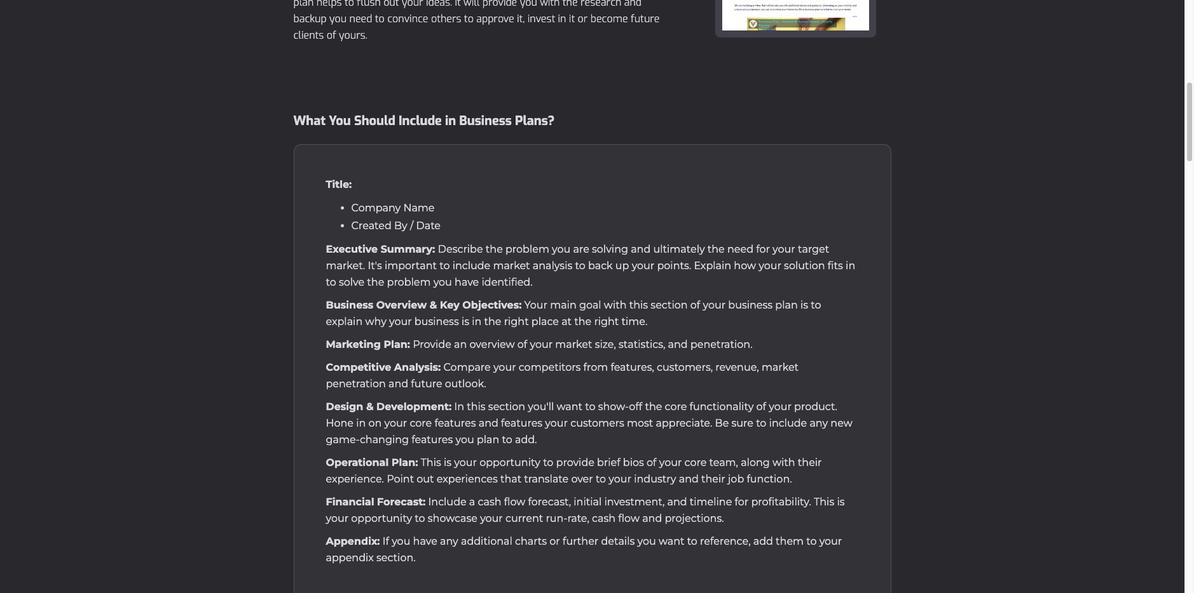 Task type: describe. For each thing, give the bounding box(es) containing it.
this is your opportunity to provide brief bios of your core team, along with their experience. point out experiences that translate over to your industry and their job function.
[[326, 457, 822, 486]]

include inside describe the problem you are solving and ultimately the need for your target market. it's important to include market analysis to back up your points. explain how your solution fits in to solve the problem you have identified.
[[453, 260, 490, 272]]

out
[[417, 474, 434, 486]]

provide
[[413, 339, 451, 351]]

timeline
[[690, 497, 732, 509]]

for inside describe the problem you are solving and ultimately the need for your target market. it's important to include market analysis to back up your points. explain how your solution fits in to solve the problem you have identified.
[[756, 244, 770, 256]]

is down solution
[[801, 300, 808, 312]]

goal
[[579, 300, 601, 312]]

charts
[[515, 536, 547, 548]]

executive summary:
[[326, 244, 438, 256]]

game-
[[326, 434, 360, 446]]

marketing plan: provide an overview of your market size, statistics, and penetration.
[[326, 339, 753, 351]]

competitive analysis:
[[326, 362, 441, 374]]

key
[[440, 300, 460, 312]]

customers
[[571, 418, 624, 430]]

and inside 'compare your competitors from features, customers, revenue, market penetration and future outlook.'
[[389, 378, 408, 390]]

product.
[[794, 401, 837, 413]]

1 right from the left
[[504, 316, 529, 328]]

section inside your main goal with this section of your business plan is to explain why your business is in the right place at the right time.
[[651, 300, 688, 312]]

main
[[550, 300, 577, 312]]

off
[[629, 401, 642, 413]]

at
[[562, 316, 572, 328]]

or
[[550, 536, 560, 548]]

it's
[[368, 260, 382, 272]]

forecast:
[[377, 497, 426, 509]]

show-
[[598, 401, 629, 413]]

penetration.
[[691, 339, 753, 351]]

new
[[831, 418, 853, 430]]

back
[[588, 260, 613, 272]]

experience.
[[326, 474, 384, 486]]

ultimately
[[653, 244, 705, 256]]

include inside include a cash flow forecast, initial investment, and timeline for profitability. this is your opportunity to showcase your current run-rate, cash flow and projections.
[[428, 497, 467, 509]]

of inside "in this section you'll want to show-off the core functionality of your product. hone in on your core features and features your customers most appreciate. be sure to include any new game-changing features you plan to add."
[[756, 401, 766, 413]]

overview
[[376, 300, 427, 312]]

to left 'solve'
[[326, 277, 336, 289]]

to down describe
[[440, 260, 450, 272]]

to down the brief on the right bottom
[[596, 474, 606, 486]]

0 vertical spatial core
[[665, 401, 687, 413]]

describe the problem you are solving and ultimately the need for your target market. it's important to include market analysis to back up your points. explain how your solution fits in to solve the problem you have identified.
[[326, 244, 855, 289]]

them
[[776, 536, 804, 548]]

have inside the if you have any additional charts or further details you want to reference, add them to your appendix section.
[[413, 536, 437, 548]]

industry
[[634, 474, 676, 486]]

sure
[[732, 418, 754, 430]]

solving
[[592, 244, 628, 256]]

your main goal with this section of your business plan is to explain why your business is in the right place at the right time.
[[326, 300, 821, 328]]

market for features,
[[762, 362, 799, 374]]

market inside describe the problem you are solving and ultimately the need for your target market. it's important to include market analysis to back up your points. explain how your solution fits in to solve the problem you have identified.
[[493, 260, 530, 272]]

if
[[383, 536, 389, 548]]

company
[[351, 202, 401, 214]]

features down development: on the left bottom of page
[[412, 434, 453, 446]]

most
[[627, 418, 653, 430]]

revenue,
[[716, 362, 759, 374]]

to right "them"
[[806, 536, 817, 548]]

identified.
[[482, 277, 533, 289]]

from
[[583, 362, 608, 374]]

the down objectives:
[[484, 316, 501, 328]]

and inside describe the problem you are solving and ultimately the need for your target market. it's important to include market analysis to back up your points. explain how your solution fits in to solve the problem you have identified.
[[631, 244, 651, 256]]

explain
[[694, 260, 731, 272]]

and inside "in this section you'll want to show-off the core functionality of your product. hone in on your core features and features your customers most appreciate. be sure to include any new game-changing features you plan to add."
[[479, 418, 498, 430]]

development:
[[377, 401, 452, 413]]

to down are
[[575, 260, 585, 272]]

function.
[[747, 474, 792, 486]]

core inside this is your opportunity to provide brief bios of your core team, along with their experience. point out experiences that translate over to your industry and their job function.
[[685, 457, 707, 469]]

with inside this is your opportunity to provide brief bios of your core team, along with their experience. point out experiences that translate over to your industry and their job function.
[[773, 457, 795, 469]]

further
[[563, 536, 599, 548]]

additional
[[461, 536, 512, 548]]

you right details
[[638, 536, 656, 548]]

opportunity inside this is your opportunity to provide brief bios of your core team, along with their experience. point out experiences that translate over to your industry and their job function.
[[480, 457, 541, 469]]

an
[[454, 339, 467, 351]]

with inside your main goal with this section of your business plan is to explain why your business is in the right place at the right time.
[[604, 300, 627, 312]]

marketing
[[326, 339, 381, 351]]

analysis
[[533, 260, 573, 272]]

section inside "in this section you'll want to show-off the core functionality of your product. hone in on your core features and features your customers most appreciate. be sure to include any new game-changing features you plan to add."
[[488, 401, 525, 413]]

future
[[411, 378, 442, 390]]

the inside "in this section you'll want to show-off the core functionality of your product. hone in on your core features and features your customers most appreciate. be sure to include any new game-changing features you plan to add."
[[645, 401, 662, 413]]

explain
[[326, 316, 363, 328]]

your
[[524, 300, 548, 312]]

date
[[416, 220, 441, 232]]

your inside the if you have any additional charts or further details you want to reference, add them to your appendix section.
[[819, 536, 842, 548]]

place
[[532, 316, 559, 328]]

outlook.
[[445, 378, 486, 390]]

overview
[[470, 339, 515, 351]]

features,
[[611, 362, 654, 374]]

you inside "in this section you'll want to show-off the core functionality of your product. hone in on your core features and features your customers most appreciate. be sure to include any new game-changing features you plan to add."
[[456, 434, 474, 446]]

operational plan:
[[326, 457, 418, 469]]

be
[[715, 418, 729, 430]]

market.
[[326, 260, 365, 272]]

add.
[[515, 434, 537, 446]]

have inside describe the problem you are solving and ultimately the need for your target market. it's important to include market analysis to back up your points. explain how your solution fits in to solve the problem you have identified.
[[455, 277, 479, 289]]

want inside "in this section you'll want to show-off the core functionality of your product. hone in on your core features and features your customers most appreciate. be sure to include any new game-changing features you plan to add."
[[557, 401, 583, 413]]

if you have any additional charts or further details you want to reference, add them to your appendix section.
[[326, 536, 842, 565]]

provide
[[556, 457, 595, 469]]

plans?
[[515, 113, 555, 130]]

points.
[[657, 260, 691, 272]]

target
[[798, 244, 829, 256]]

by
[[394, 220, 407, 232]]

your inside 'compare your competitors from features, customers, revenue, market penetration and future outlook.'
[[493, 362, 516, 374]]

any inside the if you have any additional charts or further details you want to reference, add them to your appendix section.
[[440, 536, 458, 548]]

profitability.
[[751, 497, 811, 509]]

you
[[329, 113, 351, 130]]

brief
[[597, 457, 620, 469]]

features down in
[[435, 418, 476, 430]]

describe
[[438, 244, 483, 256]]

plan inside "in this section you'll want to show-off the core functionality of your product. hone in on your core features and features your customers most appreciate. be sure to include any new game-changing features you plan to add."
[[477, 434, 499, 446]]

1 vertical spatial problem
[[387, 277, 431, 289]]

to left add. on the bottom left of page
[[502, 434, 512, 446]]

and up customers,
[[668, 339, 688, 351]]

summary:
[[381, 244, 435, 256]]

0 vertical spatial business
[[459, 113, 512, 130]]

you right if
[[392, 536, 410, 548]]

/
[[410, 220, 414, 232]]

to inside your main goal with this section of your business plan is to explain why your business is in the right place at the right time.
[[811, 300, 821, 312]]

want inside the if you have any additional charts or further details you want to reference, add them to your appendix section.
[[659, 536, 685, 548]]

2 right from the left
[[594, 316, 619, 328]]

along
[[741, 457, 770, 469]]

projections.
[[665, 513, 724, 525]]



Task type: vqa. For each thing, say whether or not it's contained in the screenshot.
or
yes



Task type: locate. For each thing, give the bounding box(es) containing it.
1 horizontal spatial plan
[[775, 300, 798, 312]]

investment,
[[604, 497, 665, 509]]

0 horizontal spatial this
[[421, 457, 441, 469]]

this inside this is your opportunity to provide brief bios of your core team, along with their experience. point out experiences that translate over to your industry and their job function.
[[421, 457, 441, 469]]

their up the profitability.
[[798, 457, 822, 469]]

opportunity up that
[[480, 457, 541, 469]]

appreciate.
[[656, 418, 712, 430]]

0 horizontal spatial plan
[[477, 434, 499, 446]]

are
[[573, 244, 589, 256]]

and down "competitive analysis:"
[[389, 378, 408, 390]]

cash down initial
[[592, 513, 616, 525]]

0 horizontal spatial business
[[415, 316, 459, 328]]

include down describe
[[453, 260, 490, 272]]

that
[[500, 474, 522, 486]]

with
[[604, 300, 627, 312], [773, 457, 795, 469]]

of right functionality
[[756, 401, 766, 413]]

0 horizontal spatial include
[[453, 260, 490, 272]]

0 horizontal spatial have
[[413, 536, 437, 548]]

section.
[[376, 553, 416, 565]]

0 horizontal spatial right
[[504, 316, 529, 328]]

include
[[453, 260, 490, 272], [769, 418, 807, 430]]

flow up current
[[504, 497, 525, 509]]

and up 'timeline'
[[679, 474, 699, 486]]

bios
[[623, 457, 644, 469]]

and down outlook.
[[479, 418, 498, 430]]

of down explain
[[690, 300, 700, 312]]

1 horizontal spatial right
[[594, 316, 619, 328]]

1 vertical spatial core
[[410, 418, 432, 430]]

1 horizontal spatial this
[[629, 300, 648, 312]]

plan: up 'point'
[[392, 457, 418, 469]]

run-
[[546, 513, 568, 525]]

1 horizontal spatial section
[[651, 300, 688, 312]]

compare
[[444, 362, 491, 374]]

plan: for operational
[[392, 457, 418, 469]]

0 horizontal spatial problem
[[387, 277, 431, 289]]

0 horizontal spatial section
[[488, 401, 525, 413]]

include right should
[[399, 113, 442, 130]]

want right 'you'll'
[[557, 401, 583, 413]]

0 vertical spatial have
[[455, 277, 479, 289]]

1 horizontal spatial with
[[773, 457, 795, 469]]

a
[[469, 497, 475, 509]]

opportunity
[[480, 457, 541, 469], [351, 513, 412, 525]]

features
[[435, 418, 476, 430], [501, 418, 543, 430], [412, 434, 453, 446]]

translate
[[524, 474, 569, 486]]

0 horizontal spatial with
[[604, 300, 627, 312]]

1 horizontal spatial include
[[769, 418, 807, 430]]

business down how
[[728, 300, 773, 312]]

problem down important
[[387, 277, 431, 289]]

and right "solving"
[[631, 244, 651, 256]]

1 vertical spatial plan
[[477, 434, 499, 446]]

this right in
[[467, 401, 486, 413]]

core down development: on the left bottom of page
[[410, 418, 432, 430]]

0 horizontal spatial cash
[[478, 497, 501, 509]]

2 vertical spatial core
[[685, 457, 707, 469]]

you up analysis
[[552, 244, 571, 256]]

1 horizontal spatial business
[[728, 300, 773, 312]]

1 horizontal spatial opportunity
[[480, 457, 541, 469]]

market
[[493, 260, 530, 272], [555, 339, 592, 351], [762, 362, 799, 374]]

is right the profitability.
[[837, 497, 845, 509]]

0 vertical spatial &
[[430, 300, 437, 312]]

2 vertical spatial market
[[762, 362, 799, 374]]

to down solution
[[811, 300, 821, 312]]

you down in
[[456, 434, 474, 446]]

0 vertical spatial plan:
[[384, 339, 410, 351]]

to right sure on the bottom right
[[756, 418, 767, 430]]

and
[[631, 244, 651, 256], [668, 339, 688, 351], [389, 378, 408, 390], [479, 418, 498, 430], [679, 474, 699, 486], [667, 497, 687, 509], [642, 513, 662, 525]]

in inside your main goal with this section of your business plan is to explain why your business is in the right place at the right time.
[[472, 316, 482, 328]]

compare your competitors from features, customers, revenue, market penetration and future outlook.
[[326, 362, 799, 390]]

section down points.
[[651, 300, 688, 312]]

you up "key"
[[433, 277, 452, 289]]

1 horizontal spatial have
[[455, 277, 479, 289]]

1 horizontal spatial market
[[555, 339, 592, 351]]

plan: for marketing
[[384, 339, 410, 351]]

operational
[[326, 457, 389, 469]]

core up appreciate.
[[665, 401, 687, 413]]

section left 'you'll'
[[488, 401, 525, 413]]

0 horizontal spatial for
[[735, 497, 749, 509]]

solution
[[784, 260, 825, 272]]

this up the out on the bottom left of the page
[[421, 457, 441, 469]]

1 vertical spatial cash
[[592, 513, 616, 525]]

should
[[354, 113, 395, 130]]

0 vertical spatial flow
[[504, 497, 525, 509]]

1 vertical spatial this
[[467, 401, 486, 413]]

this inside include a cash flow forecast, initial investment, and timeline for profitability. this is your opportunity to showcase your current run-rate, cash flow and projections.
[[814, 497, 834, 509]]

list containing company name
[[326, 200, 859, 235]]

time.
[[622, 316, 648, 328]]

features up add. on the bottom left of page
[[501, 418, 543, 430]]

market for overview
[[555, 339, 592, 351]]

1 horizontal spatial want
[[659, 536, 685, 548]]

of up industry on the bottom of the page
[[647, 457, 657, 469]]

1 horizontal spatial cash
[[592, 513, 616, 525]]

0 vertical spatial include
[[453, 260, 490, 272]]

1 vertical spatial include
[[428, 497, 467, 509]]

add
[[753, 536, 773, 548]]

executive
[[326, 244, 378, 256]]

is inside this is your opportunity to provide brief bios of your core team, along with their experience. point out experiences that translate over to your industry and their job function.
[[444, 457, 452, 469]]

appendix:
[[326, 536, 380, 548]]

how
[[734, 260, 756, 272]]

0 vertical spatial with
[[604, 300, 627, 312]]

0 vertical spatial include
[[399, 113, 442, 130]]

problem up analysis
[[506, 244, 549, 256]]

1 vertical spatial this
[[814, 497, 834, 509]]

0 vertical spatial this
[[629, 300, 648, 312]]

customers,
[[657, 362, 713, 374]]

section
[[651, 300, 688, 312], [488, 401, 525, 413]]

0 horizontal spatial business
[[326, 300, 373, 312]]

rate,
[[568, 513, 589, 525]]

1 vertical spatial market
[[555, 339, 592, 351]]

fits
[[828, 260, 843, 272]]

include a cash flow forecast, initial investment, and timeline for profitability. this is your opportunity to showcase your current run-rate, cash flow and projections.
[[326, 497, 845, 525]]

& left "key"
[[430, 300, 437, 312]]

reference,
[[700, 536, 751, 548]]

and up projections. on the right bottom of page
[[667, 497, 687, 509]]

want
[[557, 401, 583, 413], [659, 536, 685, 548]]

competitors
[[519, 362, 581, 374]]

1 vertical spatial &
[[366, 401, 374, 413]]

1 vertical spatial any
[[440, 536, 458, 548]]

in inside "in this section you'll want to show-off the core functionality of your product. hone in on your core features and features your customers most appreciate. be sure to include any new game-changing features you plan to add."
[[356, 418, 366, 430]]

2 horizontal spatial market
[[762, 362, 799, 374]]

in inside describe the problem you are solving and ultimately the need for your target market. it's important to include market analysis to back up your points. explain how your solution fits in to solve the problem you have identified.
[[846, 260, 855, 272]]

up
[[615, 260, 629, 272]]

right down your
[[504, 316, 529, 328]]

of right overview
[[517, 339, 527, 351]]

0 horizontal spatial &
[[366, 401, 374, 413]]

business down business overview & key objectives:
[[415, 316, 459, 328]]

include up showcase on the left bottom of the page
[[428, 497, 467, 509]]

business
[[728, 300, 773, 312], [415, 316, 459, 328]]

1 vertical spatial business
[[415, 316, 459, 328]]

1 vertical spatial section
[[488, 401, 525, 413]]

1 horizontal spatial their
[[798, 457, 822, 469]]

core left team,
[[685, 457, 707, 469]]

point
[[387, 474, 414, 486]]

is up experiences
[[444, 457, 452, 469]]

1 vertical spatial business
[[326, 300, 373, 312]]

1 horizontal spatial for
[[756, 244, 770, 256]]

market inside 'compare your competitors from features, customers, revenue, market penetration and future outlook.'
[[762, 362, 799, 374]]

1 vertical spatial want
[[659, 536, 685, 548]]

and down investment,
[[642, 513, 662, 525]]

with up 'function.'
[[773, 457, 795, 469]]

the up explain
[[708, 244, 725, 256]]

for down job
[[735, 497, 749, 509]]

financial
[[326, 497, 374, 509]]

any down showcase on the left bottom of the page
[[440, 536, 458, 548]]

initial
[[574, 497, 602, 509]]

the right describe
[[486, 244, 503, 256]]

1 horizontal spatial business
[[459, 113, 512, 130]]

financial forecast:
[[326, 497, 426, 509]]

1 vertical spatial plan:
[[392, 457, 418, 469]]

1 vertical spatial with
[[773, 457, 795, 469]]

in
[[454, 401, 464, 413]]

0 vertical spatial their
[[798, 457, 822, 469]]

opportunity inside include a cash flow forecast, initial investment, and timeline for profitability. this is your opportunity to showcase your current run-rate, cash flow and projections.
[[351, 513, 412, 525]]

1 horizontal spatial this
[[814, 497, 834, 509]]

to
[[440, 260, 450, 272], [575, 260, 585, 272], [326, 277, 336, 289], [811, 300, 821, 312], [585, 401, 596, 413], [756, 418, 767, 430], [502, 434, 512, 446], [543, 457, 553, 469], [596, 474, 606, 486], [415, 513, 425, 525], [687, 536, 698, 548], [806, 536, 817, 548]]

1 horizontal spatial &
[[430, 300, 437, 312]]

hone
[[326, 418, 354, 430]]

plan inside your main goal with this section of your business plan is to explain why your business is in the right place at the right time.
[[775, 300, 798, 312]]

is
[[801, 300, 808, 312], [462, 316, 469, 328], [444, 457, 452, 469], [837, 497, 845, 509]]

want down projections. on the right bottom of page
[[659, 536, 685, 548]]

any
[[810, 418, 828, 430], [440, 536, 458, 548]]

right up size,
[[594, 316, 619, 328]]

the down it's
[[367, 277, 384, 289]]

0 horizontal spatial market
[[493, 260, 530, 272]]

team,
[[709, 457, 738, 469]]

in
[[445, 113, 456, 130], [846, 260, 855, 272], [472, 316, 482, 328], [356, 418, 366, 430]]

business left plans?
[[459, 113, 512, 130]]

functionality
[[690, 401, 754, 413]]

plan down solution
[[775, 300, 798, 312]]

0 vertical spatial for
[[756, 244, 770, 256]]

over
[[571, 474, 593, 486]]

0 vertical spatial problem
[[506, 244, 549, 256]]

1 vertical spatial their
[[701, 474, 725, 486]]

for inside include a cash flow forecast, initial investment, and timeline for profitability. this is your opportunity to showcase your current run-rate, cash flow and projections.
[[735, 497, 749, 509]]

&
[[430, 300, 437, 312], [366, 401, 374, 413]]

this inside your main goal with this section of your business plan is to explain why your business is in the right place at the right time.
[[629, 300, 648, 312]]

experiences
[[437, 474, 498, 486]]

to up customers
[[585, 401, 596, 413]]

solve
[[339, 277, 364, 289]]

1 horizontal spatial flow
[[618, 513, 640, 525]]

their down team,
[[701, 474, 725, 486]]

any inside "in this section you'll want to show-off the core functionality of your product. hone in on your core features and features your customers most appreciate. be sure to include any new game-changing features you plan to add."
[[810, 418, 828, 430]]

of inside this is your opportunity to provide brief bios of your core team, along with their experience. point out experiences that translate over to your industry and their job function.
[[647, 457, 657, 469]]

current
[[506, 513, 543, 525]]

have up "key"
[[455, 277, 479, 289]]

opportunity down 'financial forecast:'
[[351, 513, 412, 525]]

need
[[727, 244, 754, 256]]

this right the profitability.
[[814, 497, 834, 509]]

penetration
[[326, 378, 386, 390]]

include inside "in this section you'll want to show-off the core functionality of your product. hone in on your core features and features your customers most appreciate. be sure to include any new game-changing features you plan to add."
[[769, 418, 807, 430]]

& up on
[[366, 401, 374, 413]]

any down product.
[[810, 418, 828, 430]]

list
[[326, 200, 859, 235]]

you
[[552, 244, 571, 256], [433, 277, 452, 289], [456, 434, 474, 446], [392, 536, 410, 548], [638, 536, 656, 548]]

this inside "in this section you'll want to show-off the core functionality of your product. hone in on your core features and features your customers most appreciate. be sure to include any new game-changing features you plan to add."
[[467, 401, 486, 413]]

name
[[403, 202, 435, 214]]

design
[[326, 401, 363, 413]]

1 vertical spatial for
[[735, 497, 749, 509]]

business overview & key objectives:
[[326, 300, 522, 312]]

0 horizontal spatial want
[[557, 401, 583, 413]]

include down product.
[[769, 418, 807, 430]]

0 horizontal spatial their
[[701, 474, 725, 486]]

with right goal
[[604, 300, 627, 312]]

0 vertical spatial any
[[810, 418, 828, 430]]

of
[[690, 300, 700, 312], [517, 339, 527, 351], [756, 401, 766, 413], [647, 457, 657, 469]]

this
[[629, 300, 648, 312], [467, 401, 486, 413]]

market right 'revenue,'
[[762, 362, 799, 374]]

why
[[365, 316, 387, 328]]

0 horizontal spatial opportunity
[[351, 513, 412, 525]]

0 vertical spatial plan
[[775, 300, 798, 312]]

1 vertical spatial include
[[769, 418, 807, 430]]

0 vertical spatial cash
[[478, 497, 501, 509]]

plan left add. on the bottom left of page
[[477, 434, 499, 446]]

showcase
[[428, 513, 478, 525]]

business up explain
[[326, 300, 373, 312]]

1 horizontal spatial any
[[810, 418, 828, 430]]

flow down investment,
[[618, 513, 640, 525]]

the right at
[[574, 316, 592, 328]]

of inside your main goal with this section of your business plan is to explain why your business is in the right place at the right time.
[[690, 300, 700, 312]]

in this section you'll want to show-off the core functionality of your product. hone in on your core features and features your customers most appreciate. be sure to include any new game-changing features you plan to add.
[[326, 401, 853, 446]]

market up identified.
[[493, 260, 530, 272]]

on
[[369, 418, 382, 430]]

to down forecast:
[[415, 513, 425, 525]]

0 vertical spatial this
[[421, 457, 441, 469]]

this up time. at the bottom right
[[629, 300, 648, 312]]

job
[[728, 474, 744, 486]]

market down at
[[555, 339, 592, 351]]

0 horizontal spatial flow
[[504, 497, 525, 509]]

0 horizontal spatial this
[[467, 401, 486, 413]]

right
[[504, 316, 529, 328], [594, 316, 619, 328]]

0 vertical spatial opportunity
[[480, 457, 541, 469]]

cash right a
[[478, 497, 501, 509]]

the right off
[[645, 401, 662, 413]]

0 vertical spatial section
[[651, 300, 688, 312]]

have up section.
[[413, 536, 437, 548]]

is up an at the bottom left
[[462, 316, 469, 328]]

1 vertical spatial opportunity
[[351, 513, 412, 525]]

is inside include a cash flow forecast, initial investment, and timeline for profitability. this is your opportunity to showcase your current run-rate, cash flow and projections.
[[837, 497, 845, 509]]

for right need
[[756, 244, 770, 256]]

1 vertical spatial have
[[413, 536, 437, 548]]

0 vertical spatial business
[[728, 300, 773, 312]]

what
[[293, 113, 326, 130]]

to inside include a cash flow forecast, initial investment, and timeline for profitability. this is your opportunity to showcase your current run-rate, cash flow and projections.
[[415, 513, 425, 525]]

0 vertical spatial market
[[493, 260, 530, 272]]

and inside this is your opportunity to provide brief bios of your core team, along with their experience. point out experiences that translate over to your industry and their job function.
[[679, 474, 699, 486]]

to up translate
[[543, 457, 553, 469]]

plan: up "competitive analysis:"
[[384, 339, 410, 351]]

to down projections. on the right bottom of page
[[687, 536, 698, 548]]

1 vertical spatial flow
[[618, 513, 640, 525]]

1 horizontal spatial problem
[[506, 244, 549, 256]]

appendix
[[326, 553, 374, 565]]

0 horizontal spatial any
[[440, 536, 458, 548]]

analysis:
[[394, 362, 441, 374]]

cash
[[478, 497, 501, 509], [592, 513, 616, 525]]

your
[[773, 244, 795, 256], [632, 260, 655, 272], [759, 260, 781, 272], [703, 300, 726, 312], [389, 316, 412, 328], [530, 339, 553, 351], [493, 362, 516, 374], [769, 401, 792, 413], [384, 418, 407, 430], [545, 418, 568, 430], [454, 457, 477, 469], [659, 457, 682, 469], [609, 474, 631, 486], [326, 513, 349, 525], [480, 513, 503, 525], [819, 536, 842, 548]]

0 vertical spatial want
[[557, 401, 583, 413]]



